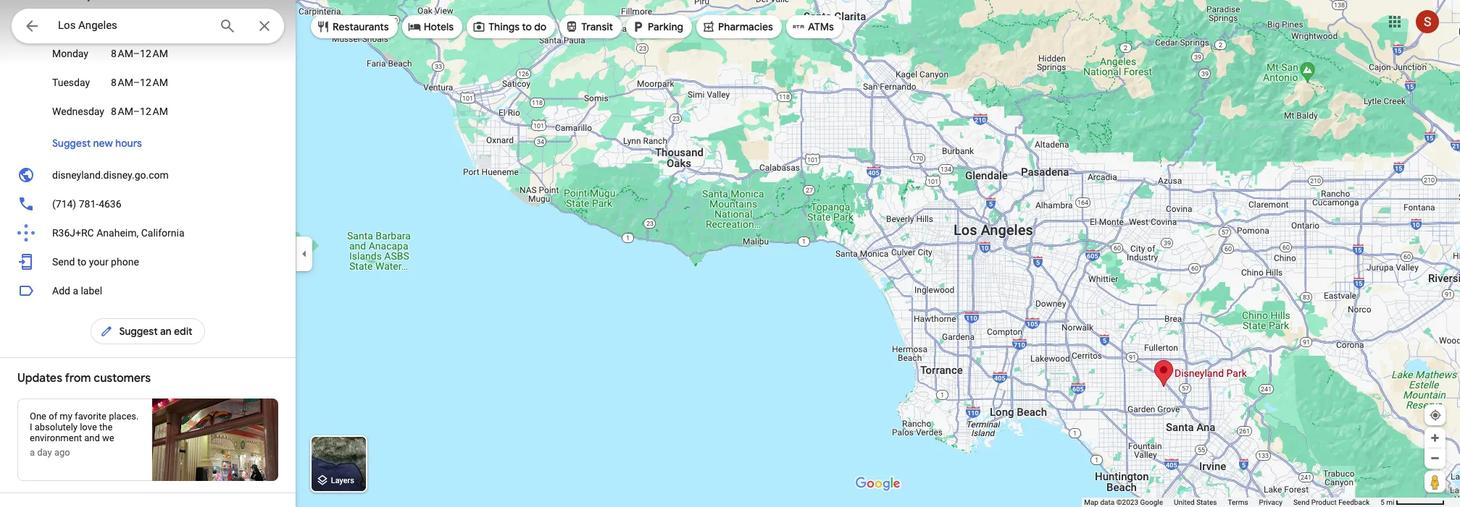 Task type: vqa. For each thing, say whether or not it's contained in the screenshot.
the rightmost Send
yes



Task type: describe. For each thing, give the bounding box(es) containing it.
blast!
[[90, 444, 113, 455]]

none field inside the los angeles field
[[58, 17, 207, 34]]

collapse side panel image
[[296, 246, 312, 262]]

(714) 781-4636
[[52, 198, 121, 210]]

google
[[1140, 499, 1163, 507]]

hours
[[115, 137, 142, 150]]

to for send
[[77, 256, 86, 268]]

edit
[[174, 325, 192, 338]]

8 am to 12 am text field for tuesday
[[110, 68, 251, 97]]

an
[[160, 325, 171, 338]]

i
[[30, 422, 32, 433]]

label
[[81, 285, 102, 297]]

(714)
[[52, 198, 76, 210]]

hotels
[[424, 20, 454, 33]]

privacy
[[1259, 499, 1282, 507]]

google account: sheryl atherton  
(sheryl.atherton@adept.ai) image
[[1416, 10, 1439, 33]]

united states
[[1174, 499, 1217, 507]]

anaheim,
[[97, 227, 139, 239]]

5 mi button
[[1380, 499, 1445, 507]]

4 8 am–12 am from the top
[[111, 106, 168, 117]]

8 AM to 12 AM text field
[[110, 97, 251, 126]]

restaurants button
[[311, 9, 398, 44]]

parking button
[[626, 9, 692, 44]]

a inside button
[[73, 285, 78, 297]]

suggest new hours
[[52, 137, 142, 150]]

781-
[[79, 198, 99, 210]]

map
[[1084, 499, 1098, 507]]

suggest new hours button
[[38, 126, 156, 161]]

favorite
[[75, 411, 106, 422]]

pharmacies
[[718, 20, 773, 33]]

terms
[[1228, 499, 1248, 507]]

zoom out image
[[1430, 454, 1440, 464]]

things to do button
[[467, 9, 555, 44]]

updates
[[17, 371, 62, 386]]

to for things
[[522, 20, 532, 33]]

absolutely
[[35, 422, 78, 433]]

transit button
[[560, 9, 622, 44]]

suggest an edit image
[[100, 325, 113, 338]]

show street view coverage image
[[1425, 472, 1446, 493]]

tuesday
[[52, 77, 90, 88]]

©2023
[[1116, 499, 1138, 507]]

my
[[60, 411, 72, 422]]

suggest for suggest an edit
[[119, 325, 158, 338]]

sunday
[[52, 19, 85, 30]]

Los Angeles field
[[12, 9, 284, 43]]

disneyland.disney.go.com
[[52, 169, 169, 181]]

google maps element
[[0, 0, 1460, 508]]

map data ©2023 google
[[1084, 499, 1163, 507]]

wednesday 8 am–12 am
[[52, 106, 168, 117]]

places.
[[109, 411, 139, 422]]

one
[[30, 411, 46, 422]]

send product feedback button
[[1293, 499, 1370, 508]]

suggest an edit button
[[91, 314, 205, 349]]

send product feedback
[[1293, 499, 1370, 507]]

5 mi
[[1380, 499, 1394, 507]]

atms
[[808, 20, 834, 33]]

have
[[61, 444, 81, 455]]

send to your phone
[[52, 256, 139, 268]]



Task type: locate. For each thing, give the bounding box(es) containing it.
product
[[1311, 499, 1337, 507]]

ago
[[54, 448, 70, 458]]

of
[[49, 411, 57, 422]]

a left day
[[30, 448, 35, 458]]

add a label button
[[0, 277, 296, 306]]

8 am to 12 am text field containing 8 am–12 am
[[110, 39, 251, 68]]

a
[[73, 285, 78, 297], [83, 444, 88, 455], [30, 448, 35, 458]]

to left your
[[77, 256, 86, 268]]

a right add
[[73, 285, 78, 297]]

customers
[[94, 371, 151, 386]]

1 8 am–12 am from the top
[[111, 19, 168, 30]]

1 vertical spatial suggest
[[119, 325, 158, 338]]

data
[[1100, 499, 1115, 507]]


[[23, 16, 41, 36]]

suggest left new
[[52, 137, 91, 150]]

a right have
[[83, 444, 88, 455]]

1 horizontal spatial send
[[1293, 499, 1310, 507]]

1 vertical spatial 8 am to 12 am text field
[[110, 39, 251, 68]]

1 vertical spatial to
[[77, 256, 86, 268]]

we
[[102, 433, 114, 444]]

monday
[[52, 48, 88, 59]]

new
[[93, 137, 113, 150]]

8 AM to 12 AM text field
[[110, 0, 251, 10], [110, 39, 251, 68]]

feedback
[[1338, 499, 1370, 507]]

0 horizontal spatial suggest
[[52, 137, 91, 150]]

0 horizontal spatial a
[[30, 448, 35, 458]]

8 AM to 12 AM text field
[[110, 10, 251, 39], [110, 68, 251, 97]]

r36j+rc anaheim, california button
[[0, 219, 296, 248]]

united states button
[[1174, 499, 1217, 508]]

8 am–12 am up hours
[[111, 106, 168, 117]]

atms button
[[786, 9, 843, 44]]

8 am–12 am down  "search box"
[[111, 48, 168, 59]]

add
[[52, 285, 70, 297]]

2 8 am to 12 am text field from the top
[[110, 68, 251, 97]]

always
[[30, 444, 59, 455]]

suggest left an
[[119, 325, 158, 338]]

phone
[[111, 256, 139, 268]]

8 am to 12 am text field for sunday
[[110, 10, 251, 39]]

send left product at the bottom right
[[1293, 499, 1310, 507]]

(714) 781-4636 button
[[0, 190, 296, 219]]

 search field
[[12, 9, 284, 46]]

to inside send to your phone 'button'
[[77, 256, 86, 268]]

send up add
[[52, 256, 75, 268]]

things to do
[[488, 20, 547, 33]]

4636
[[99, 198, 121, 210]]

updates from customers
[[17, 371, 151, 386]]

1 horizontal spatial a
[[73, 285, 78, 297]]

0 horizontal spatial to
[[77, 256, 86, 268]]

suggest inside information for disneyland park region
[[52, 137, 91, 150]]

layers
[[331, 477, 354, 486]]

send
[[52, 256, 75, 268], [1293, 499, 1310, 507]]

do
[[534, 20, 547, 33]]

0 vertical spatial send
[[52, 256, 75, 268]]

send for send to your phone
[[52, 256, 75, 268]]

disneyland.disney.go.com link
[[0, 161, 296, 190]]

1 horizontal spatial suggest
[[119, 325, 158, 338]]

day
[[37, 448, 52, 458]]

show your location image
[[1429, 409, 1442, 422]]

0 horizontal spatial send
[[52, 256, 75, 268]]

8 am–12 am up 'wednesday 8 am–12 am'
[[111, 77, 168, 88]]

1 8 am to 12 am text field from the top
[[110, 10, 251, 39]]

your
[[89, 256, 108, 268]]

states
[[1196, 499, 1217, 507]]

to left the do
[[522, 20, 532, 33]]

restaurants
[[333, 20, 389, 33]]

8 am–12 am for tuesday
[[111, 77, 168, 88]]

1 horizontal spatial to
[[522, 20, 532, 33]]

0 vertical spatial 8 am to 12 am text field
[[110, 10, 251, 39]]

things
[[488, 20, 520, 33]]

None field
[[58, 17, 207, 34]]

wednesday
[[52, 106, 104, 117]]

3 8 am–12 am from the top
[[111, 77, 168, 88]]

pharmacies button
[[696, 9, 782, 44]]

suggest for suggest new hours
[[52, 137, 91, 150]]

 button
[[12, 9, 52, 46]]

8 am–12 am for sunday
[[111, 19, 168, 30]]

2 horizontal spatial a
[[83, 444, 88, 455]]

2 8 am–12 am from the top
[[111, 48, 168, 59]]

california
[[141, 227, 184, 239]]

send inside 'button'
[[52, 256, 75, 268]]

mi
[[1386, 499, 1394, 507]]

to
[[522, 20, 532, 33], [77, 256, 86, 268]]

0 vertical spatial 8 am to 12 am text field
[[110, 0, 251, 10]]

zoom in image
[[1430, 433, 1440, 444]]

send for send product feedback
[[1293, 499, 1310, 507]]

suggest an edit
[[119, 325, 192, 338]]

0 vertical spatial suggest
[[52, 137, 91, 150]]

footer containing map data ©2023 google
[[1084, 499, 1380, 508]]

suggest
[[52, 137, 91, 150], [119, 325, 158, 338]]

from
[[65, 371, 91, 386]]

information for disneyland park region
[[0, 0, 296, 277]]

to inside things to do button
[[522, 20, 532, 33]]

2 8 am to 12 am text field from the top
[[110, 39, 251, 68]]

8 am–12 am right sunday
[[111, 19, 168, 30]]

footer
[[1084, 499, 1380, 508]]

transit
[[581, 20, 613, 33]]

one of my favorite places. i absolutely love the environment and we always have a blast! a day ago
[[30, 411, 139, 458]]

terms button
[[1228, 499, 1248, 508]]

send inside button
[[1293, 499, 1310, 507]]

environment
[[30, 433, 82, 444]]

1 8 am to 12 am text field from the top
[[110, 0, 251, 10]]

parking
[[648, 20, 683, 33]]

footer inside 'google maps' element
[[1084, 499, 1380, 508]]

5
[[1380, 499, 1385, 507]]

the
[[99, 422, 113, 433]]

1 vertical spatial send
[[1293, 499, 1310, 507]]

1 vertical spatial 8 am to 12 am text field
[[110, 68, 251, 97]]

r36j+rc anaheim, california
[[52, 227, 184, 239]]

love
[[80, 422, 97, 433]]

r36j+rc
[[52, 227, 94, 239]]

8 am–12 am
[[111, 19, 168, 30], [111, 48, 168, 59], [111, 77, 168, 88], [111, 106, 168, 117]]

monday, 8 am to 12 am, copy open hours image
[[259, 47, 272, 60]]

0 vertical spatial to
[[522, 20, 532, 33]]

and
[[84, 433, 100, 444]]

add a label
[[52, 285, 102, 297]]

send to your phone button
[[0, 248, 296, 277]]

8 am–12 am for monday
[[111, 48, 168, 59]]

united
[[1174, 499, 1195, 507]]

privacy button
[[1259, 499, 1282, 508]]

hotels button
[[402, 9, 462, 44]]



